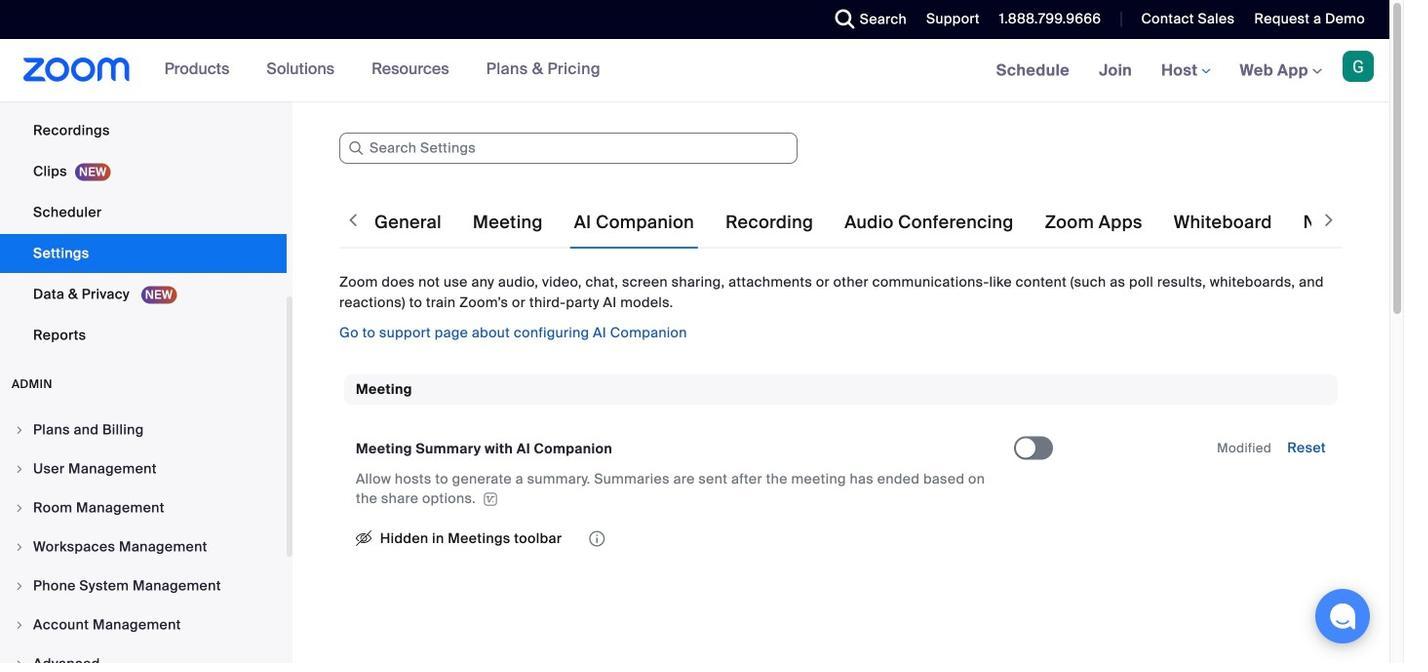 Task type: vqa. For each thing, say whether or not it's contained in the screenshot.
the topmost $
no



Task type: locate. For each thing, give the bounding box(es) containing it.
4 menu item from the top
[[0, 528, 287, 566]]

1 right image from the top
[[14, 424, 25, 436]]

scroll right image
[[1319, 211, 1339, 230]]

right image
[[14, 580, 25, 592], [14, 619, 25, 631]]

5 right image from the top
[[14, 658, 25, 663]]

product information navigation
[[150, 39, 615, 101]]

profile picture image
[[1343, 51, 1374, 82]]

2 right image from the top
[[14, 463, 25, 475]]

3 menu item from the top
[[0, 489, 287, 527]]

admin menu menu
[[0, 411, 287, 663]]

2 right image from the top
[[14, 619, 25, 631]]

0 vertical spatial right image
[[14, 580, 25, 592]]

menu item
[[0, 411, 287, 449], [0, 450, 287, 488], [0, 489, 287, 527], [0, 528, 287, 566], [0, 567, 287, 605], [0, 606, 287, 644], [0, 645, 287, 663]]

right image
[[14, 424, 25, 436], [14, 463, 25, 475], [14, 502, 25, 514], [14, 541, 25, 553], [14, 658, 25, 663]]

1 vertical spatial right image
[[14, 619, 25, 631]]

banner
[[0, 39, 1389, 103]]

7 menu item from the top
[[0, 645, 287, 663]]

open chat image
[[1329, 603, 1356, 630]]



Task type: describe. For each thing, give the bounding box(es) containing it.
scroll left image
[[343, 211, 363, 230]]

3 right image from the top
[[14, 502, 25, 514]]

6 menu item from the top
[[0, 606, 287, 644]]

personal menu menu
[[0, 0, 287, 357]]

meetings navigation
[[982, 39, 1389, 103]]

4 right image from the top
[[14, 541, 25, 553]]

meeting element
[[344, 374, 1338, 577]]

Search Settings text field
[[339, 133, 798, 164]]

side navigation navigation
[[0, 0, 293, 663]]

2 menu item from the top
[[0, 450, 287, 488]]

zoom logo image
[[23, 58, 130, 82]]

1 right image from the top
[[14, 580, 25, 592]]

5 menu item from the top
[[0, 567, 287, 605]]

tabs of my account settings page tab list
[[371, 195, 1404, 250]]

1 menu item from the top
[[0, 411, 287, 449]]



